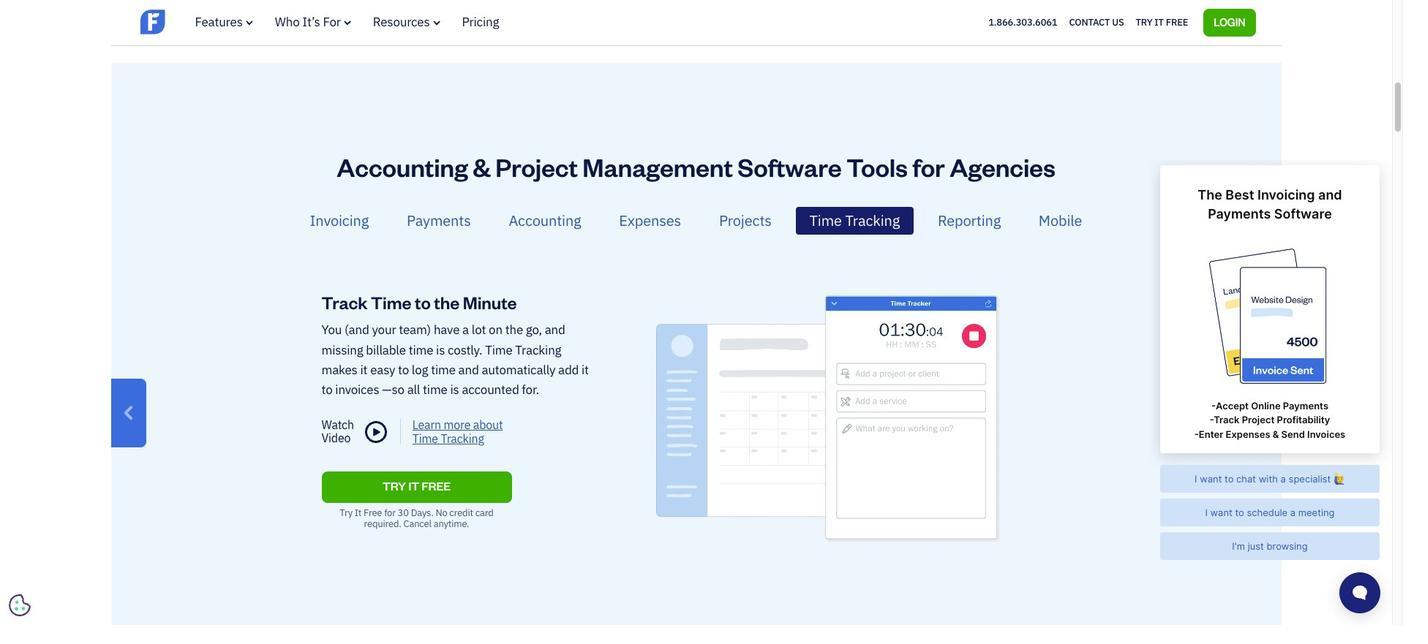Task type: describe. For each thing, give the bounding box(es) containing it.
reporting
[[938, 212, 1001, 230]]

30
[[398, 507, 409, 519]]

a
[[463, 322, 469, 338]]

1 horizontal spatial and
[[545, 322, 566, 338]]

who it's for
[[275, 14, 341, 30]]

minute
[[463, 291, 517, 314]]

freshbooks logo image
[[140, 8, 254, 36]]

features link
[[195, 14, 253, 30]]

invoices
[[335, 382, 380, 398]]

try it free
[[1136, 16, 1189, 28]]

tools
[[847, 151, 908, 183]]

1 horizontal spatial for
[[913, 151, 945, 183]]

login link
[[1204, 9, 1256, 36]]

tracking inside 'link'
[[846, 212, 900, 230]]

watch video
[[322, 418, 354, 446]]

cancel
[[404, 518, 432, 531]]

free
[[422, 478, 451, 494]]

for
[[323, 14, 341, 30]]

more
[[444, 418, 471, 432]]

0 horizontal spatial to
[[322, 382, 333, 398]]

&
[[473, 151, 491, 183]]

easy
[[370, 362, 395, 378]]

learn
[[413, 418, 441, 432]]

2 horizontal spatial it
[[1155, 16, 1164, 28]]

your
[[372, 322, 396, 338]]

cookie preferences image
[[9, 595, 31, 617]]

it
[[355, 507, 362, 519]]

expenses
[[619, 212, 682, 230]]

billable
[[366, 342, 406, 358]]

accounting & project management software tools for agencies
[[337, 151, 1056, 183]]

mobile
[[1039, 212, 1083, 230]]

for.
[[522, 382, 539, 398]]

watch
[[322, 418, 354, 433]]

1 vertical spatial is
[[451, 382, 459, 398]]

software
[[738, 151, 842, 183]]

costly.
[[448, 342, 483, 358]]

time inside time tracking 'link'
[[810, 212, 842, 230]]

all
[[407, 382, 420, 398]]

0 horizontal spatial is
[[436, 342, 445, 358]]

on
[[489, 322, 503, 338]]

credit
[[450, 507, 474, 519]]

try it free link
[[322, 472, 512, 503]]

0 vertical spatial to
[[415, 291, 431, 314]]

projects
[[719, 212, 772, 230]]

payments link
[[393, 207, 485, 235]]

time up your
[[371, 291, 412, 314]]

free for it
[[364, 507, 382, 519]]

card
[[476, 507, 494, 519]]

have
[[434, 322, 460, 338]]

resources
[[373, 14, 430, 30]]

—so
[[382, 382, 405, 398]]

track time to the minute
[[322, 291, 517, 314]]

go,
[[526, 322, 542, 338]]

tracking inside learn more about time tracking
[[441, 432, 484, 446]]

project
[[496, 151, 578, 183]]

management
[[583, 151, 733, 183]]

anytime.
[[434, 518, 470, 531]]

time tracking
[[810, 212, 900, 230]]

pricing
[[462, 14, 499, 30]]

contact
[[1070, 16, 1111, 28]]

mobile link
[[1025, 207, 1097, 235]]

time inside the you (and your team) have a lot on the go, and missing billable time is costly. time tracking makes it easy to log time and automatically add it to invoices —so all time is accounted for.
[[485, 342, 513, 358]]

projects link
[[706, 207, 786, 235]]

add
[[558, 362, 579, 378]]

expenses link
[[605, 207, 696, 235]]

agencies
[[950, 151, 1056, 183]]



Task type: locate. For each thing, give the bounding box(es) containing it.
the right on
[[506, 322, 523, 338]]

log
[[412, 362, 428, 378]]

carousel timetracking image
[[614, 274, 1071, 561]]

(and
[[345, 322, 369, 338]]

time up log
[[409, 342, 434, 358]]

time right all in the bottom of the page
[[423, 382, 448, 398]]

it
[[409, 478, 420, 494]]

1 vertical spatial tracking
[[516, 342, 562, 358]]

0 horizontal spatial tracking
[[441, 432, 484, 446]]

lot
[[472, 322, 486, 338]]

0 vertical spatial for
[[913, 151, 945, 183]]

time left more
[[413, 432, 438, 446]]

1 vertical spatial free
[[364, 507, 382, 519]]

learn more about time tracking link
[[401, 418, 533, 446]]

about
[[473, 418, 503, 432]]

try it free link
[[1136, 13, 1189, 32]]

the
[[434, 291, 460, 314], [506, 322, 523, 338]]

invoicing
[[310, 212, 369, 230]]

try for try it free
[[1136, 16, 1153, 28]]

1.866.303.6061
[[989, 16, 1058, 28]]

features
[[195, 14, 243, 30]]

time down on
[[485, 342, 513, 358]]

contact us
[[1070, 16, 1125, 28]]

0 vertical spatial time
[[409, 342, 434, 358]]

free inside try it free link
[[1167, 16, 1189, 28]]

required.
[[364, 518, 402, 531]]

makes
[[322, 362, 358, 378]]

2 horizontal spatial to
[[415, 291, 431, 314]]

it's
[[303, 14, 320, 30]]

1 horizontal spatial is
[[451, 382, 459, 398]]

accounting link
[[495, 207, 595, 235]]

time
[[409, 342, 434, 358], [431, 362, 456, 378], [423, 382, 448, 398]]

2 vertical spatial tracking
[[441, 432, 484, 446]]

1 vertical spatial for
[[384, 507, 396, 519]]

accounted
[[462, 382, 519, 398]]

for left 30
[[384, 507, 396, 519]]

2 horizontal spatial tracking
[[846, 212, 900, 230]]

0 horizontal spatial free
[[364, 507, 382, 519]]

try inside try it free for 30 days. no credit card required. cancel anytime.
[[340, 507, 353, 519]]

learn more about time tracking
[[413, 418, 503, 446]]

1 horizontal spatial accounting
[[509, 212, 582, 230]]

team)
[[399, 322, 431, 338]]

time tracking link
[[796, 207, 914, 235]]

who
[[275, 14, 300, 30]]

accounting for accounting & project management software tools for agencies
[[337, 151, 468, 183]]

free left the 'login'
[[1167, 16, 1189, 28]]

track
[[322, 291, 368, 314]]

time right log
[[431, 362, 456, 378]]

accounting up 'payments' on the top
[[337, 151, 468, 183]]

1 horizontal spatial the
[[506, 322, 523, 338]]

reporting link
[[924, 207, 1015, 235]]

and
[[545, 322, 566, 338], [459, 362, 479, 378]]

who it's for link
[[275, 14, 351, 30]]

1 horizontal spatial it
[[582, 362, 589, 378]]

1 vertical spatial the
[[506, 322, 523, 338]]

free for it
[[1167, 16, 1189, 28]]

try
[[383, 478, 406, 494]]

0 vertical spatial try
[[1136, 16, 1153, 28]]

tracking inside the you (and your team) have a lot on the go, and missing billable time is costly. time tracking makes it easy to log time and automatically add it to invoices —so all time is accounted for.
[[516, 342, 562, 358]]

it left easy
[[361, 362, 368, 378]]

0 vertical spatial free
[[1167, 16, 1189, 28]]

days.
[[411, 507, 434, 519]]

0 vertical spatial accounting
[[337, 151, 468, 183]]

try it free for 30 days. no credit card required. cancel anytime.
[[340, 507, 494, 531]]

you (and your team) have a lot on the go, and missing billable time is costly. time tracking makes it easy to log time and automatically add it to invoices —so all time is accounted for.
[[322, 322, 589, 398]]

0 vertical spatial tracking
[[846, 212, 900, 230]]

for
[[913, 151, 945, 183], [384, 507, 396, 519]]

0 vertical spatial the
[[434, 291, 460, 314]]

accounting down 'project'
[[509, 212, 582, 230]]

pricing link
[[462, 14, 499, 30]]

time inside learn more about time tracking
[[413, 432, 438, 446]]

1 vertical spatial to
[[398, 362, 409, 378]]

1.866.303.6061 link
[[989, 16, 1058, 28]]

no
[[436, 507, 448, 519]]

0 vertical spatial and
[[545, 322, 566, 338]]

1 horizontal spatial tracking
[[516, 342, 562, 358]]

cookie consent banner dialog
[[11, 446, 231, 615]]

login
[[1215, 15, 1246, 28]]

0 horizontal spatial try
[[340, 507, 353, 519]]

0 horizontal spatial it
[[361, 362, 368, 378]]

try it free
[[383, 478, 451, 494]]

is down have
[[436, 342, 445, 358]]

tracking
[[846, 212, 900, 230], [516, 342, 562, 358], [441, 432, 484, 446]]

for right tools
[[913, 151, 945, 183]]

0 horizontal spatial the
[[434, 291, 460, 314]]

free right it
[[364, 507, 382, 519]]

payments
[[407, 212, 471, 230]]

and right go,
[[545, 322, 566, 338]]

1 vertical spatial and
[[459, 362, 479, 378]]

try right "us"
[[1136, 16, 1153, 28]]

try for try it free for 30 days. no credit card required. cancel anytime.
[[340, 507, 353, 519]]

free
[[1167, 16, 1189, 28], [364, 507, 382, 519]]

it right "us"
[[1155, 16, 1164, 28]]

2 vertical spatial time
[[423, 382, 448, 398]]

is
[[436, 342, 445, 358], [451, 382, 459, 398]]

to
[[415, 291, 431, 314], [398, 362, 409, 378], [322, 382, 333, 398]]

1 horizontal spatial to
[[398, 362, 409, 378]]

and down 'costly.'
[[459, 362, 479, 378]]

invoicing link
[[296, 207, 383, 235]]

to down makes
[[322, 382, 333, 398]]

1 vertical spatial accounting
[[509, 212, 582, 230]]

1 horizontal spatial try
[[1136, 16, 1153, 28]]

automatically
[[482, 362, 556, 378]]

missing
[[322, 342, 363, 358]]

it right add
[[582, 362, 589, 378]]

1 vertical spatial time
[[431, 362, 456, 378]]

0 horizontal spatial for
[[384, 507, 396, 519]]

video
[[322, 431, 351, 446]]

0 horizontal spatial and
[[459, 362, 479, 378]]

time
[[810, 212, 842, 230], [371, 291, 412, 314], [485, 342, 513, 358], [413, 432, 438, 446]]

0 horizontal spatial accounting
[[337, 151, 468, 183]]

free inside try it free for 30 days. no credit card required. cancel anytime.
[[364, 507, 382, 519]]

try
[[1136, 16, 1153, 28], [340, 507, 353, 519]]

it
[[1155, 16, 1164, 28], [361, 362, 368, 378], [582, 362, 589, 378]]

to up 'team)'
[[415, 291, 431, 314]]

for inside try it free for 30 days. no credit card required. cancel anytime.
[[384, 507, 396, 519]]

try left it
[[340, 507, 353, 519]]

to left log
[[398, 362, 409, 378]]

you
[[322, 322, 342, 338]]

1 vertical spatial try
[[340, 507, 353, 519]]

time down software
[[810, 212, 842, 230]]

1 horizontal spatial free
[[1167, 16, 1189, 28]]

resources link
[[373, 14, 440, 30]]

accounting for accounting
[[509, 212, 582, 230]]

us
[[1113, 16, 1125, 28]]

contact us link
[[1070, 13, 1125, 32]]

2 vertical spatial to
[[322, 382, 333, 398]]

is up more
[[451, 382, 459, 398]]

0 vertical spatial is
[[436, 342, 445, 358]]

the up have
[[434, 291, 460, 314]]

the inside the you (and your team) have a lot on the go, and missing billable time is costly. time tracking makes it easy to log time and automatically add it to invoices —so all time is accounted for.
[[506, 322, 523, 338]]



Task type: vqa. For each thing, say whether or not it's contained in the screenshot.
489-
no



